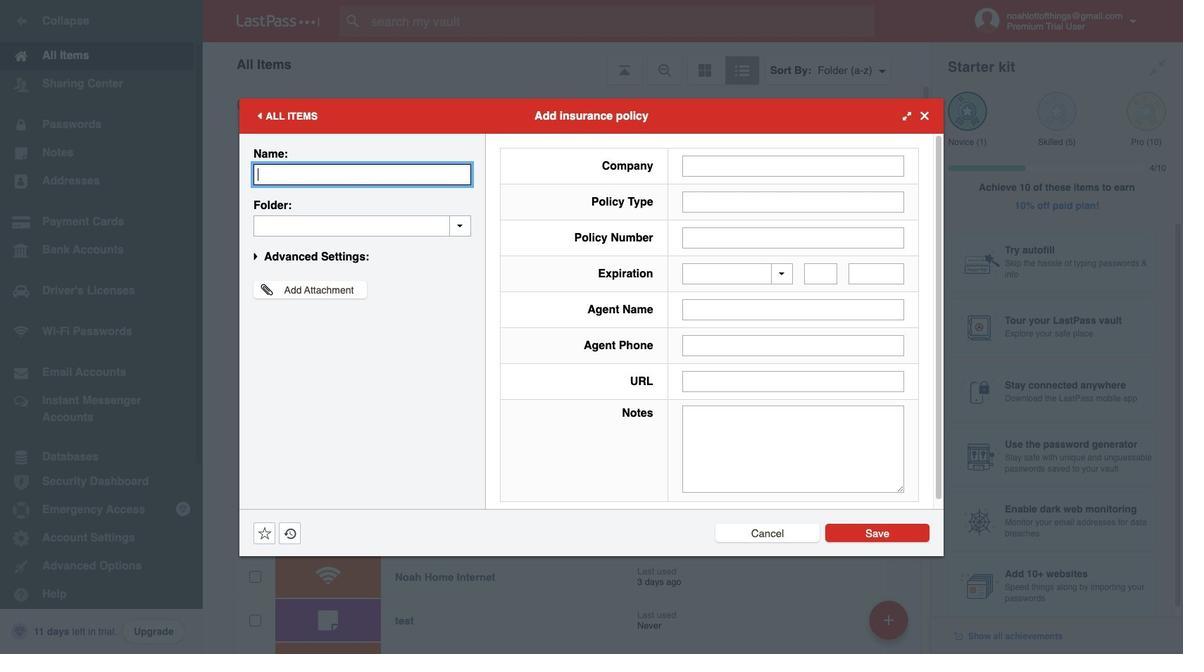 Task type: vqa. For each thing, say whether or not it's contained in the screenshot.
dialog
yes



Task type: describe. For each thing, give the bounding box(es) containing it.
search my vault text field
[[340, 6, 902, 37]]

new item navigation
[[864, 597, 917, 654]]

main navigation navigation
[[0, 0, 203, 654]]

Search search field
[[340, 6, 902, 37]]

lastpass image
[[237, 15, 320, 27]]

new item image
[[884, 615, 894, 625]]



Task type: locate. For each thing, give the bounding box(es) containing it.
None text field
[[254, 164, 471, 185], [682, 191, 905, 212], [254, 215, 471, 236], [682, 227, 905, 248], [805, 263, 838, 285], [682, 371, 905, 392], [254, 164, 471, 185], [682, 191, 905, 212], [254, 215, 471, 236], [682, 227, 905, 248], [805, 263, 838, 285], [682, 371, 905, 392]]

vault options navigation
[[203, 42, 931, 85]]

dialog
[[240, 98, 944, 556]]

None text field
[[682, 155, 905, 176], [849, 263, 904, 285], [682, 299, 905, 321], [682, 335, 905, 356], [682, 406, 905, 493], [682, 155, 905, 176], [849, 263, 904, 285], [682, 299, 905, 321], [682, 335, 905, 356], [682, 406, 905, 493]]



